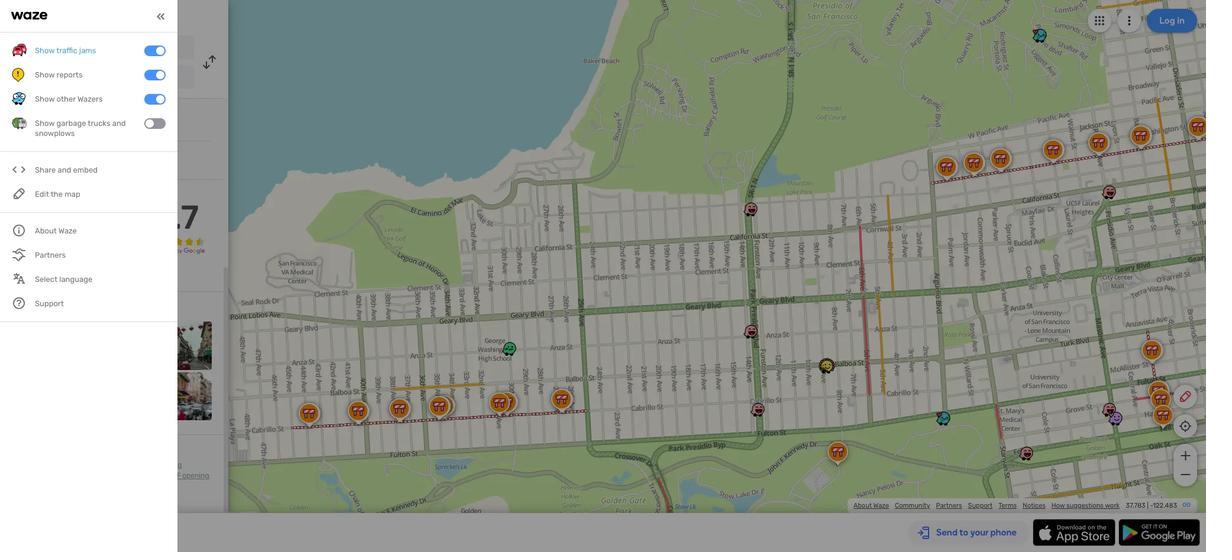 Task type: describe. For each thing, give the bounding box(es) containing it.
zoom in image
[[1178, 449, 1193, 463]]

4.7
[[152, 198, 199, 237]]

chinatown, for opening
[[133, 472, 170, 480]]

3
[[12, 223, 17, 233]]

hours
[[12, 483, 31, 491]]

code image
[[12, 163, 27, 178]]

122.483
[[1153, 502, 1177, 510]]

ca,
[[139, 74, 150, 82]]

how suggestions work link
[[1052, 502, 1120, 510]]

about waze community partners support terms notices how suggestions work
[[854, 502, 1120, 510]]

2
[[12, 233, 17, 243]]

directions inside chinatown, sf driving directions
[[12, 472, 45, 480]]

8
[[12, 304, 17, 314]]

share and embed
[[35, 166, 98, 175]]

support
[[968, 502, 993, 510]]

about waze link
[[854, 502, 889, 510]]

partners link
[[936, 502, 962, 510]]

americanchinatown.com
[[35, 155, 131, 165]]

terms
[[999, 502, 1017, 510]]

share
[[35, 166, 56, 175]]

san inside chinatown san francisco, ca, usa
[[89, 74, 102, 82]]

37.783 | -122.483
[[1126, 502, 1177, 510]]

|
[[1147, 502, 1149, 510]]

current location image
[[12, 40, 26, 54]]

photos
[[19, 304, 46, 314]]

san francisco button
[[34, 35, 194, 59]]

community
[[895, 502, 930, 510]]

suggestions
[[1067, 502, 1104, 510]]

review summary
[[12, 189, 78, 199]]

about
[[854, 502, 872, 510]]

37.783
[[1126, 502, 1146, 510]]

sf for driving
[[149, 462, 157, 470]]

waze
[[874, 502, 889, 510]]

chinatown, sf driving directions link
[[12, 462, 182, 480]]

chinatown
[[43, 73, 85, 83]]

chinatown, sf driving directions
[[12, 462, 182, 480]]

driving
[[71, 9, 106, 22]]

pencil image
[[1179, 390, 1193, 404]]

terms link
[[999, 502, 1017, 510]]

san francisco
[[43, 43, 97, 53]]

show reviews
[[12, 271, 65, 281]]

reviews
[[35, 271, 65, 281]]

usa
[[152, 74, 166, 82]]

francisco,
[[103, 74, 137, 82]]



Task type: vqa. For each thing, say whether or not it's contained in the screenshot.
the at within the 32 min Arrive at 4:56 PM
no



Task type: locate. For each thing, give the bounding box(es) containing it.
chinatown, inside chinatown, sf driving directions
[[110, 462, 147, 470]]

1 horizontal spatial sf
[[172, 472, 181, 480]]

-
[[1150, 502, 1153, 510]]

chinatown, for driving
[[110, 462, 147, 470]]

san left 'francisco,'
[[89, 74, 102, 82]]

share and embed link
[[12, 158, 166, 182]]

chinatown, down driving
[[133, 472, 170, 480]]

1
[[12, 242, 15, 252]]

show
[[12, 271, 33, 281]]

sf inside chinatown, sf driving directions
[[149, 462, 157, 470]]

0 vertical spatial directions
[[109, 9, 158, 22]]

chinatown,
[[110, 462, 147, 470], [133, 472, 170, 480]]

image 4 of chinatown, sf image
[[164, 322, 212, 370]]

chinatown, inside chinatown, sf opening hours
[[133, 472, 170, 480]]

driving directions
[[71, 9, 158, 22]]

image 8 of chinatown, sf image
[[164, 372, 212, 421]]

directions up hours
[[12, 472, 45, 480]]

partners
[[936, 502, 962, 510]]

5
[[12, 204, 17, 214]]

0 horizontal spatial san
[[43, 43, 58, 53]]

san inside san francisco button
[[43, 43, 58, 53]]

1 vertical spatial sf
[[172, 472, 181, 480]]

review
[[12, 189, 39, 199]]

sf inside chinatown, sf opening hours
[[172, 472, 181, 480]]

1 horizontal spatial directions
[[109, 9, 158, 22]]

and
[[58, 166, 71, 175]]

directions
[[109, 9, 158, 22], [12, 472, 45, 480]]

5 3 2 1
[[12, 204, 17, 252]]

computer image
[[12, 153, 26, 167]]

1 vertical spatial chinatown,
[[133, 472, 170, 480]]

support link
[[968, 502, 993, 510]]

0 horizontal spatial directions
[[12, 472, 45, 480]]

0 vertical spatial san
[[43, 43, 58, 53]]

1 vertical spatial san
[[89, 74, 102, 82]]

zoom out image
[[1178, 468, 1193, 482]]

san left francisco
[[43, 43, 58, 53]]

sf left driving
[[149, 462, 157, 470]]

work
[[1105, 502, 1120, 510]]

sf
[[149, 462, 157, 470], [172, 472, 181, 480]]

driving
[[159, 462, 182, 470]]

0 vertical spatial sf
[[149, 462, 157, 470]]

location image
[[12, 70, 26, 84]]

community link
[[895, 502, 930, 510]]

chinatown, up the chinatown, sf opening hours "link"
[[110, 462, 147, 470]]

0 horizontal spatial sf
[[149, 462, 157, 470]]

summary
[[41, 189, 78, 199]]

0 vertical spatial chinatown,
[[110, 462, 147, 470]]

1 horizontal spatial san
[[89, 74, 102, 82]]

link image
[[1182, 501, 1192, 510]]

1 vertical spatial directions
[[12, 472, 45, 480]]

8 photos
[[12, 304, 46, 314]]

sf down driving
[[172, 472, 181, 480]]

opening
[[182, 472, 209, 480]]

directions up san francisco button
[[109, 9, 158, 22]]

chinatown, sf opening hours
[[12, 472, 209, 491]]

chinatown, sf opening hours link
[[12, 472, 209, 491]]

francisco
[[60, 43, 97, 53]]

san
[[43, 43, 58, 53], [89, 74, 102, 82]]

chinatown san francisco, ca, usa
[[43, 73, 166, 83]]

notices
[[1023, 502, 1046, 510]]

how
[[1052, 502, 1065, 510]]

embed
[[73, 166, 98, 175]]

notices link
[[1023, 502, 1046, 510]]

sf for opening
[[172, 472, 181, 480]]



